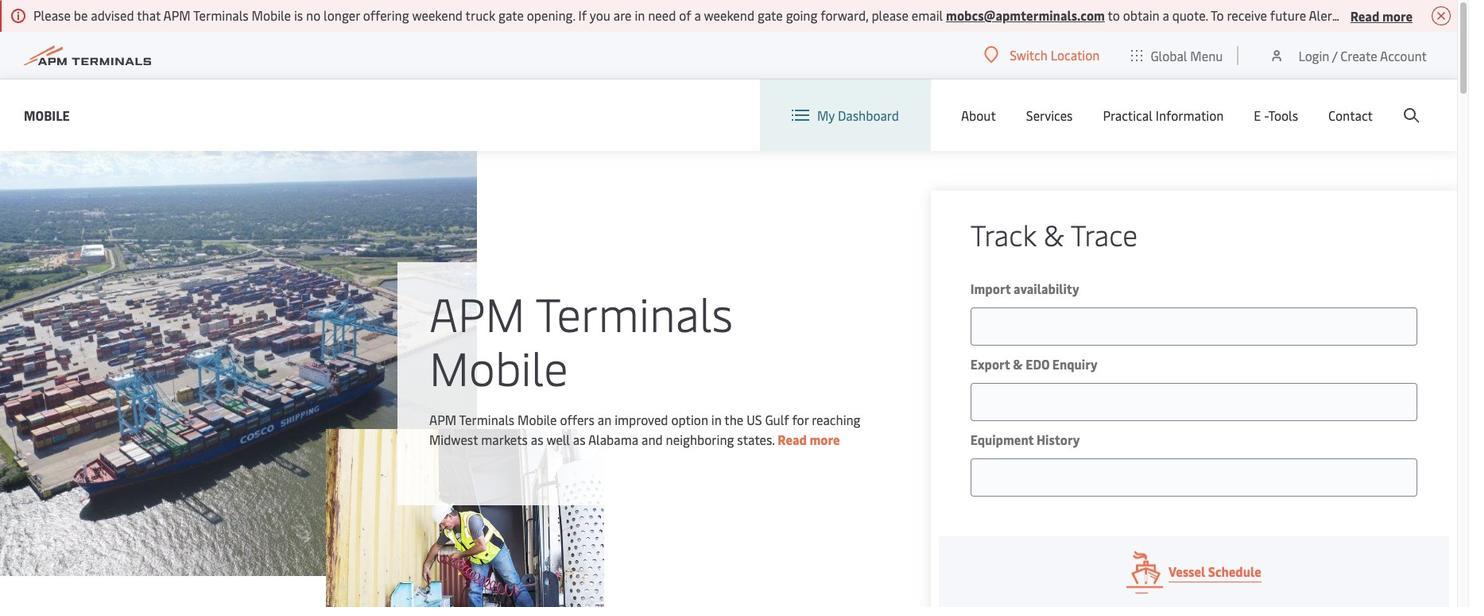 Task type: locate. For each thing, give the bounding box(es) containing it.
2 gate from the left
[[758, 6, 783, 24]]

email left or
[[1365, 6, 1397, 24]]

edo
[[1026, 355, 1050, 373]]

vessel
[[1169, 563, 1206, 580]]

2 a from the left
[[1163, 6, 1170, 24]]

tools
[[1269, 107, 1298, 124]]

1 horizontal spatial in
[[712, 411, 722, 428]]

mobcs@apmterminals.com link
[[946, 6, 1105, 24]]

1 vertical spatial &
[[1013, 355, 1023, 373]]

truck
[[466, 6, 496, 24]]

email right please
[[912, 6, 943, 24]]

read more button
[[1351, 6, 1413, 25]]

a
[[695, 6, 701, 24], [1163, 6, 1170, 24]]

be
[[74, 6, 88, 24]]

midwest
[[429, 431, 478, 448]]

terminals inside apm terminals mobile offers an improved option in the us gulf for reaching midwest markets as well as alabama and neighboring states.
[[459, 411, 515, 428]]

1 horizontal spatial more
[[1383, 7, 1413, 24]]

forward,
[[821, 6, 869, 24]]

0 horizontal spatial a
[[695, 6, 701, 24]]

read for read more button
[[1351, 7, 1380, 24]]

2 weekend from the left
[[704, 6, 755, 24]]

gate left going
[[758, 6, 783, 24]]

the
[[725, 411, 744, 428]]

track & trace
[[971, 215, 1138, 254]]

please
[[872, 6, 909, 24]]

0 vertical spatial terminals
[[193, 6, 249, 24]]

more down "reaching"
[[810, 431, 840, 448]]

apm inside apm terminals mobile
[[429, 281, 525, 344]]

in left the
[[712, 411, 722, 428]]

1 vertical spatial read
[[778, 431, 807, 448]]

terminals
[[193, 6, 249, 24], [536, 281, 733, 344], [459, 411, 515, 428]]

global menu button
[[1116, 31, 1239, 79]]

& left trace
[[1044, 215, 1064, 254]]

trace
[[1071, 215, 1138, 254]]

contact button
[[1329, 80, 1373, 151]]

0 horizontal spatial more
[[810, 431, 840, 448]]

0 vertical spatial read more
[[1351, 7, 1413, 24]]

switch location
[[1010, 46, 1100, 64]]

& for edo
[[1013, 355, 1023, 373]]

read inside button
[[1351, 7, 1380, 24]]

0 horizontal spatial read more
[[778, 431, 840, 448]]

more inside button
[[1383, 7, 1413, 24]]

0 horizontal spatial read
[[778, 431, 807, 448]]

a right "of"
[[695, 6, 701, 24]]

via
[[1346, 6, 1362, 24]]

mobile inside apm terminals mobile offers an improved option in the us gulf for reaching midwest markets as well as alabama and neighboring states.
[[518, 411, 557, 428]]

an
[[598, 411, 612, 428]]

1 horizontal spatial read
[[1351, 7, 1380, 24]]

0 vertical spatial more
[[1383, 7, 1413, 24]]

terminals for apm terminals mobile
[[536, 281, 733, 344]]

read down for
[[778, 431, 807, 448]]

more
[[1383, 7, 1413, 24], [810, 431, 840, 448]]

0 horizontal spatial weekend
[[412, 6, 463, 24]]

gate right truck
[[499, 6, 524, 24]]

to
[[1108, 6, 1120, 24]]

0 horizontal spatial as
[[531, 431, 544, 448]]

1 horizontal spatial terminals
[[459, 411, 515, 428]]

weekend right "of"
[[704, 6, 755, 24]]

practical information
[[1103, 107, 1224, 124]]

that
[[137, 6, 161, 24]]

0 horizontal spatial email
[[912, 6, 943, 24]]

history
[[1037, 431, 1080, 448]]

1 horizontal spatial gate
[[758, 6, 783, 24]]

0 vertical spatial apm
[[163, 6, 191, 24]]

1 vertical spatial terminals
[[536, 281, 733, 344]]

read
[[1351, 7, 1380, 24], [778, 431, 807, 448]]

read more
[[1351, 7, 1413, 24], [778, 431, 840, 448]]

terminals inside apm terminals mobile
[[536, 281, 733, 344]]

& left edo
[[1013, 355, 1023, 373]]

read right alerts
[[1351, 7, 1380, 24]]

vessel schedule link
[[939, 537, 1450, 607]]

going
[[786, 6, 818, 24]]

read more link
[[778, 431, 840, 448]]

1 vertical spatial apm
[[429, 281, 525, 344]]

0 horizontal spatial in
[[635, 6, 645, 24]]

apm for apm terminals mobile offers an improved option in the us gulf for reaching midwest markets as well as alabama and neighboring states.
[[429, 411, 456, 428]]

1 horizontal spatial read more
[[1351, 7, 1413, 24]]

0 vertical spatial in
[[635, 6, 645, 24]]

1 vertical spatial read more
[[778, 431, 840, 448]]

1 horizontal spatial email
[[1365, 6, 1397, 24]]

more left "sms,"
[[1383, 7, 1413, 24]]

0 horizontal spatial &
[[1013, 355, 1023, 373]]

1 vertical spatial more
[[810, 431, 840, 448]]

read more for read more button
[[1351, 7, 1413, 24]]

alabama
[[588, 431, 639, 448]]

1 horizontal spatial a
[[1163, 6, 1170, 24]]

availability
[[1014, 280, 1080, 297]]

email
[[912, 6, 943, 24], [1365, 6, 1397, 24]]

as left well
[[531, 431, 544, 448]]

1 horizontal spatial &
[[1044, 215, 1064, 254]]

in inside apm terminals mobile offers an improved option in the us gulf for reaching midwest markets as well as alabama and neighboring states.
[[712, 411, 722, 428]]

1 horizontal spatial as
[[573, 431, 586, 448]]

a right obtain
[[1163, 6, 1170, 24]]

apm
[[163, 6, 191, 24], [429, 281, 525, 344], [429, 411, 456, 428]]

weekend left truck
[[412, 6, 463, 24]]

plea
[[1446, 6, 1469, 24]]

obtain
[[1123, 6, 1160, 24]]

in right the are
[[635, 6, 645, 24]]

0 vertical spatial read
[[1351, 7, 1380, 24]]

& for trace
[[1044, 215, 1064, 254]]

apm terminals mobile offers an improved option in the us gulf for reaching midwest markets as well as alabama and neighboring states.
[[429, 411, 861, 448]]

reaching
[[812, 411, 861, 428]]

equipment history
[[971, 431, 1080, 448]]

2 email from the left
[[1365, 6, 1397, 24]]

0 vertical spatial &
[[1044, 215, 1064, 254]]

1 horizontal spatial weekend
[[704, 6, 755, 24]]

mobile
[[252, 6, 291, 24], [24, 106, 70, 124], [429, 335, 568, 398], [518, 411, 557, 428]]

login / create account link
[[1269, 32, 1427, 79]]

read more down for
[[778, 431, 840, 448]]

login / create account
[[1299, 47, 1427, 64]]

opening.
[[527, 6, 575, 24]]

weekend
[[412, 6, 463, 24], [704, 6, 755, 24]]

apm inside apm terminals mobile offers an improved option in the us gulf for reaching midwest markets as well as alabama and neighboring states.
[[429, 411, 456, 428]]

1 gate from the left
[[499, 6, 524, 24]]

2 vertical spatial apm
[[429, 411, 456, 428]]

switch
[[1010, 46, 1048, 64]]

2 horizontal spatial terminals
[[536, 281, 733, 344]]

mobcs@apmterminals.com
[[946, 6, 1105, 24]]

as down offers
[[573, 431, 586, 448]]

vessel schedule
[[1169, 563, 1262, 580]]

future
[[1270, 6, 1307, 24]]

2 vertical spatial terminals
[[459, 411, 515, 428]]

read more up login / create account
[[1351, 7, 1413, 24]]

mobile link
[[24, 105, 70, 125]]

1 vertical spatial in
[[712, 411, 722, 428]]

read more for the read more link
[[778, 431, 840, 448]]

0 horizontal spatial gate
[[499, 6, 524, 24]]

more for the read more link
[[810, 431, 840, 448]]

for
[[792, 411, 809, 428]]



Task type: describe. For each thing, give the bounding box(es) containing it.
-
[[1264, 107, 1269, 124]]

well
[[547, 431, 570, 448]]

dashboard
[[838, 107, 899, 124]]

equipment
[[971, 431, 1034, 448]]

1 weekend from the left
[[412, 6, 463, 24]]

2 as from the left
[[573, 431, 586, 448]]

advised
[[91, 6, 134, 24]]

export
[[971, 355, 1010, 373]]

my dashboard
[[817, 107, 899, 124]]

improved
[[615, 411, 668, 428]]

alerts
[[1309, 6, 1343, 24]]

neighboring
[[666, 431, 734, 448]]

us
[[747, 411, 762, 428]]

information
[[1156, 107, 1224, 124]]

e -tools
[[1254, 107, 1298, 124]]

terminals for apm terminals mobile offers an improved option in the us gulf for reaching midwest markets as well as alabama and neighboring states.
[[459, 411, 515, 428]]

you
[[590, 6, 611, 24]]

create
[[1341, 47, 1378, 64]]

e -tools button
[[1254, 80, 1298, 151]]

export & edo enquiry
[[971, 355, 1098, 373]]

global
[[1151, 47, 1188, 64]]

mobile inside apm terminals mobile
[[429, 335, 568, 398]]

read for the read more link
[[778, 431, 807, 448]]

/
[[1332, 47, 1338, 64]]

or
[[1400, 6, 1411, 24]]

login
[[1299, 47, 1330, 64]]

is
[[294, 6, 303, 24]]

menu
[[1191, 47, 1223, 64]]

my dashboard button
[[792, 80, 899, 151]]

sms,
[[1415, 6, 1442, 24]]

offering
[[363, 6, 409, 24]]

and
[[642, 431, 663, 448]]

my
[[817, 107, 835, 124]]

quote. to
[[1173, 6, 1224, 24]]

please be advised that apm terminals mobile is no longer offering weekend truck gate opening. if you are in need of a weekend gate going forward, please email mobcs@apmterminals.com to obtain a quote. to receive future alerts via email or sms, plea
[[33, 6, 1469, 24]]

e
[[1254, 107, 1261, 124]]

1 email from the left
[[912, 6, 943, 24]]

if
[[579, 6, 587, 24]]

import
[[971, 280, 1011, 297]]

more for read more button
[[1383, 7, 1413, 24]]

states.
[[737, 431, 775, 448]]

services button
[[1026, 80, 1073, 151]]

switch location button
[[985, 46, 1100, 64]]

1 a from the left
[[695, 6, 701, 24]]

import availability
[[971, 280, 1080, 297]]

receive
[[1227, 6, 1267, 24]]

account
[[1380, 47, 1427, 64]]

are
[[614, 6, 632, 24]]

services
[[1026, 107, 1073, 124]]

offers
[[560, 411, 595, 428]]

apm for apm terminals mobile
[[429, 281, 525, 344]]

gulf
[[765, 411, 789, 428]]

close alert image
[[1432, 6, 1451, 25]]

enquiry
[[1053, 355, 1098, 373]]

0 horizontal spatial terminals
[[193, 6, 249, 24]]

1 as from the left
[[531, 431, 544, 448]]

track
[[971, 215, 1037, 254]]

about button
[[961, 80, 996, 151]]

need
[[648, 6, 676, 24]]

no
[[306, 6, 321, 24]]

markets
[[481, 431, 528, 448]]

of
[[679, 6, 691, 24]]

please
[[33, 6, 71, 24]]

contact
[[1329, 107, 1373, 124]]

about
[[961, 107, 996, 124]]

practical
[[1103, 107, 1153, 124]]

global menu
[[1151, 47, 1223, 64]]

apm terminals mobile
[[429, 281, 733, 398]]

option
[[671, 411, 708, 428]]

xin da yang zhou  docked at apm terminals mobile image
[[0, 151, 477, 576]]

schedule
[[1208, 563, 1262, 580]]

location
[[1051, 46, 1100, 64]]

mobile secondary image
[[326, 429, 605, 607]]

longer
[[324, 6, 360, 24]]

practical information button
[[1103, 80, 1224, 151]]



Task type: vqa. For each thing, say whether or not it's contained in the screenshot.
THE BE
yes



